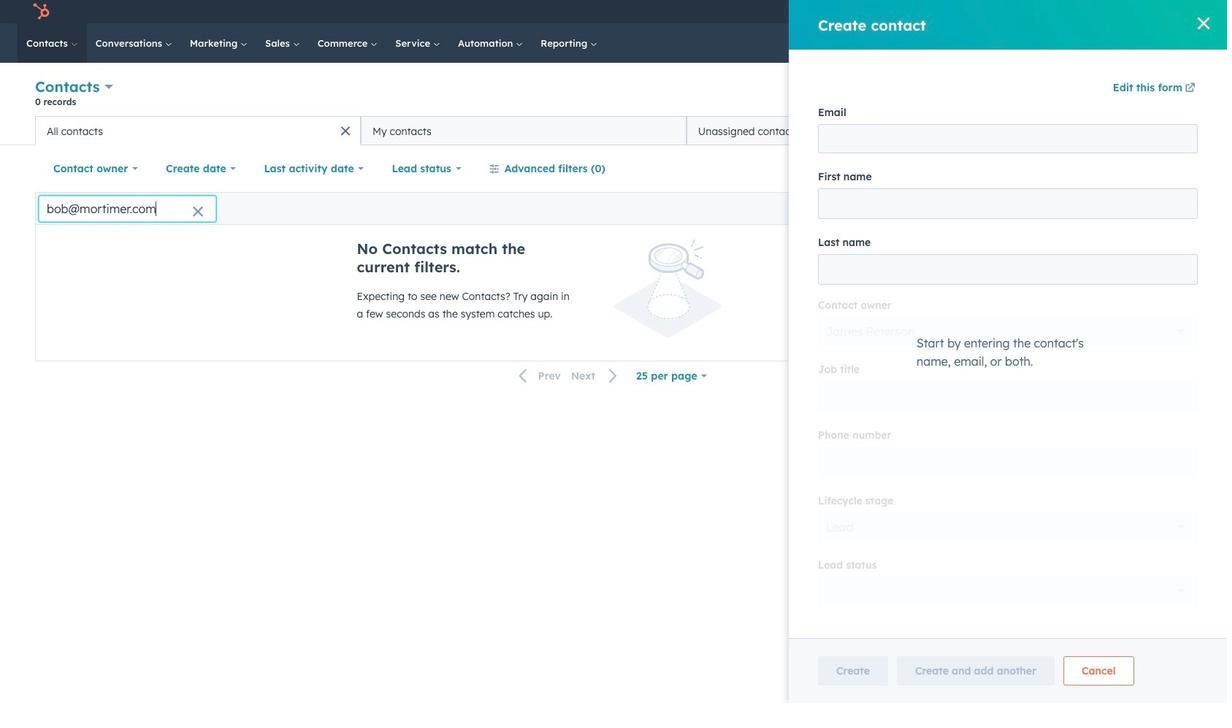 Task type: describe. For each thing, give the bounding box(es) containing it.
pagination navigation
[[510, 367, 627, 386]]

marketplaces image
[[947, 7, 961, 20]]

clear input image
[[192, 206, 204, 218]]

Search HubSpot search field
[[1022, 31, 1176, 56]]



Task type: vqa. For each thing, say whether or not it's contained in the screenshot.
Search activities search box
no



Task type: locate. For each thing, give the bounding box(es) containing it.
menu
[[841, 0, 1210, 23]]

Search name, phone, email addresses, or company search field
[[39, 195, 216, 222]]

james peterson image
[[1058, 5, 1071, 18]]

banner
[[35, 75, 1192, 116]]



